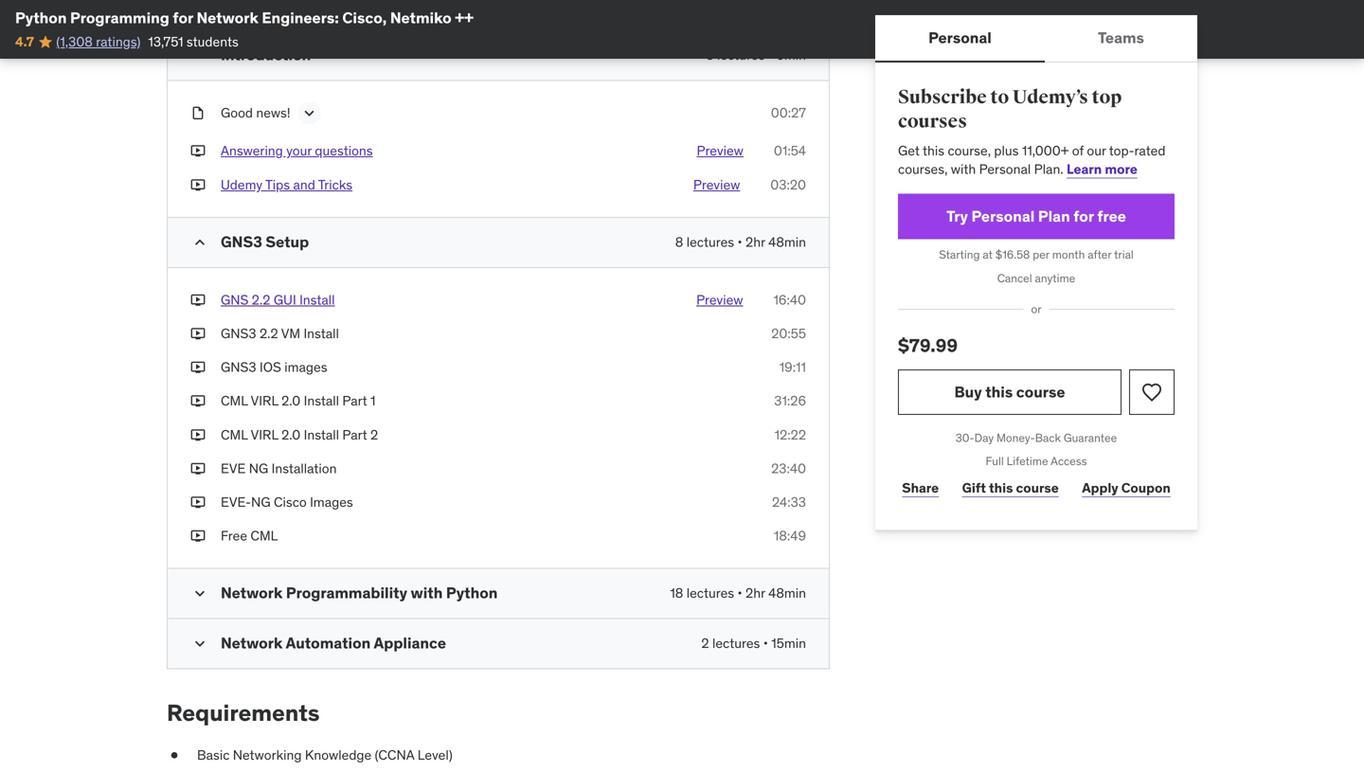 Task type: vqa. For each thing, say whether or not it's contained in the screenshot.
xsmall icon related to GNS3 2.2 VM Install
yes



Task type: describe. For each thing, give the bounding box(es) containing it.
preview for 01:54
[[697, 142, 744, 159]]

lifetime
[[1007, 454, 1049, 469]]

total
[[362, 2, 389, 19]]

xsmall image for gns3 2.2 vm install
[[191, 325, 206, 343]]

2.2 for gui
[[252, 291, 271, 308]]

anytime
[[1035, 271, 1076, 286]]

lectures for introduction
[[717, 47, 765, 64]]

per
[[1033, 247, 1050, 262]]

length
[[392, 2, 430, 19]]

xsmall image for cml virl 2.0 install part 2
[[191, 426, 206, 444]]

20:55
[[772, 325, 807, 342]]

programming
[[70, 8, 170, 27]]

18
[[670, 585, 684, 602]]

at
[[983, 247, 993, 262]]

• for gns3 setup
[[738, 234, 743, 251]]

cancel
[[998, 271, 1033, 286]]

1 vertical spatial python
[[446, 583, 498, 603]]

small image for gns3 setup
[[191, 233, 209, 252]]

starting
[[939, 247, 980, 262]]

ng for eve
[[249, 460, 268, 477]]

buy this course button
[[898, 370, 1122, 415]]

answering your questions
[[221, 142, 373, 159]]

48min for network programmability with python
[[769, 585, 807, 602]]

(ccna
[[375, 747, 415, 764]]

preview for 16:40
[[697, 291, 743, 308]]

0 vertical spatial network
[[197, 8, 259, 27]]

vm
[[281, 325, 301, 342]]

• left 5h 55m
[[306, 2, 311, 19]]

networking
[[233, 747, 302, 764]]

guarantee
[[1064, 431, 1118, 445]]

day
[[975, 431, 994, 445]]

personal button
[[876, 15, 1045, 61]]

network for network automation appliance
[[221, 634, 283, 653]]

programmability
[[286, 583, 408, 603]]

free
[[221, 527, 247, 545]]

tab list containing personal
[[876, 15, 1198, 63]]

30-
[[956, 431, 975, 445]]

gns 2.2 gui install
[[221, 291, 335, 308]]

plan
[[1039, 207, 1071, 226]]

ng for eve-
[[251, 494, 271, 511]]

answering
[[221, 142, 283, 159]]

4
[[167, 2, 175, 19]]

ratings)
[[96, 33, 141, 50]]

01:54
[[774, 142, 807, 159]]

00:27
[[771, 104, 807, 122]]

apply
[[1083, 480, 1119, 497]]

gns3 for gns3 setup
[[221, 232, 262, 252]]

good news!
[[221, 104, 291, 122]]

gns 2.2 gui install button
[[221, 291, 335, 309]]

personal inside "link"
[[972, 207, 1035, 226]]

13,751
[[148, 33, 183, 50]]

this for gift
[[989, 480, 1014, 497]]

3 lectures • 6min
[[707, 47, 807, 64]]

• for introduction
[[768, 47, 773, 64]]

tips
[[265, 176, 290, 193]]

personal inside get this course, plus 11,000+ of our top-rated courses, with personal plan.
[[980, 161, 1031, 178]]

plan.
[[1035, 161, 1064, 178]]

automation
[[286, 634, 371, 653]]

learn more link
[[1067, 161, 1138, 178]]

4.7
[[15, 33, 34, 50]]

2 lectures • 15min
[[702, 635, 807, 652]]

requirements
[[167, 699, 320, 728]]

(1,308 ratings)
[[56, 33, 141, 50]]

0 horizontal spatial 2
[[371, 426, 378, 443]]

18 lectures • 2hr 48min
[[670, 585, 807, 602]]

your
[[286, 142, 312, 159]]

free
[[1098, 207, 1127, 226]]

course for gift this course
[[1017, 480, 1059, 497]]

after
[[1088, 247, 1112, 262]]

share
[[903, 480, 939, 497]]

03:20
[[771, 176, 807, 193]]

udemy
[[221, 176, 263, 193]]

lectures for network programmability with python
[[687, 585, 735, 602]]

network programmability with python
[[221, 583, 498, 603]]

install for gns3 2.2 vm install
[[304, 325, 339, 342]]

trial
[[1115, 247, 1134, 262]]

small image for introduction
[[191, 46, 209, 65]]

course,
[[948, 142, 991, 159]]

gns3 for gns3 ios images
[[221, 359, 256, 376]]

subscribe
[[898, 86, 987, 109]]

12:22
[[775, 426, 807, 443]]

starting at $16.58 per month after trial cancel anytime
[[939, 247, 1134, 286]]

2.2 for vm
[[260, 325, 278, 342]]

month
[[1053, 247, 1086, 262]]

engineers:
[[262, 8, 339, 27]]

23:40
[[772, 460, 807, 477]]

• for network programmability with python
[[738, 585, 743, 602]]

cml virl 2.0 install part 2
[[221, 426, 378, 443]]

teams button
[[1045, 15, 1198, 61]]

gns3 setup
[[221, 232, 309, 252]]

course for buy this course
[[1017, 382, 1066, 402]]

install for gns 2.2 gui install
[[300, 291, 335, 308]]

gui
[[274, 291, 296, 308]]

• left 31
[[231, 2, 236, 19]]

1 horizontal spatial 2
[[702, 635, 709, 652]]

wishlist image
[[1141, 381, 1164, 404]]

knowledge
[[305, 747, 372, 764]]

gns3 for gns3 2.2 vm install
[[221, 325, 256, 342]]

xsmall image for eve-ng cisco images
[[191, 493, 206, 512]]

part for 2
[[343, 426, 367, 443]]

level)
[[418, 747, 453, 764]]

cml virl 2.0 install part 1
[[221, 393, 376, 410]]

questions
[[315, 142, 373, 159]]

virl for cml virl 2.0 install part 2
[[251, 426, 278, 443]]

31
[[239, 2, 252, 19]]

news!
[[256, 104, 291, 122]]

$16.58
[[996, 247, 1031, 262]]

try personal plan for free
[[947, 207, 1127, 226]]

2.0 for cml virl 2.0 install part 2
[[282, 426, 301, 443]]

rated
[[1135, 142, 1166, 159]]

netmiko
[[390, 8, 452, 27]]

subscribe to udemy's top courses
[[898, 86, 1122, 133]]

cml for cml virl 2.0 install part 1
[[221, 393, 248, 410]]

appliance
[[374, 634, 446, 653]]

11,000+
[[1022, 142, 1069, 159]]

back
[[1036, 431, 1061, 445]]

preview for 03:20
[[694, 176, 740, 193]]



Task type: locate. For each thing, give the bounding box(es) containing it.
2 vertical spatial cml
[[251, 527, 278, 545]]

install inside button
[[300, 291, 335, 308]]

this inside button
[[986, 382, 1013, 402]]

learn
[[1067, 161, 1102, 178]]

1 vertical spatial part
[[343, 426, 367, 443]]

gns3 left ios
[[221, 359, 256, 376]]

of
[[1073, 142, 1084, 159]]

python programming for network engineers: cisco, netmiko ++
[[15, 8, 474, 27]]

1 vertical spatial 2
[[702, 635, 709, 652]]

48min
[[769, 234, 807, 251], [769, 585, 807, 602]]

cml right free
[[251, 527, 278, 545]]

2 2hr from the top
[[746, 585, 766, 602]]

1 vertical spatial personal
[[980, 161, 1031, 178]]

2hr up 2 lectures • 15min
[[746, 585, 766, 602]]

2 vertical spatial personal
[[972, 207, 1035, 226]]

1 small image from the top
[[191, 584, 209, 603]]

• left 6min
[[768, 47, 773, 64]]

personal up $16.58
[[972, 207, 1035, 226]]

2 vertical spatial gns3
[[221, 359, 256, 376]]

xsmall image
[[191, 104, 206, 123], [191, 142, 206, 160], [191, 176, 206, 194], [191, 291, 206, 309], [191, 358, 206, 377], [191, 392, 206, 411], [167, 746, 182, 765]]

course
[[1017, 382, 1066, 402], [1017, 480, 1059, 497]]

2 gns3 from the top
[[221, 325, 256, 342]]

2 48min from the top
[[769, 585, 807, 602]]

students
[[187, 33, 239, 50]]

1 vertical spatial 2.0
[[282, 426, 301, 443]]

access
[[1051, 454, 1087, 469]]

8 lectures • 2hr 48min
[[676, 234, 807, 251]]

1 vertical spatial network
[[221, 583, 283, 603]]

• right '8' on the top of the page
[[738, 234, 743, 251]]

python up 4.7
[[15, 8, 67, 27]]

0 vertical spatial this
[[923, 142, 945, 159]]

xsmall image for eve ng installation
[[191, 460, 206, 478]]

xsmall image for free cml
[[191, 527, 206, 546]]

part left 1
[[343, 393, 367, 410]]

1 vertical spatial ng
[[251, 494, 271, 511]]

0 vertical spatial with
[[951, 161, 976, 178]]

cml
[[221, 393, 248, 410], [221, 426, 248, 443], [251, 527, 278, 545]]

course down the lifetime
[[1017, 480, 1059, 497]]

network up requirements
[[221, 634, 283, 653]]

apply coupon button
[[1079, 470, 1175, 507]]

this right gift
[[989, 480, 1014, 497]]

0 vertical spatial 48min
[[769, 234, 807, 251]]

good
[[221, 104, 253, 122]]

18:49
[[774, 527, 807, 545]]

0 vertical spatial ng
[[249, 460, 268, 477]]

30-day money-back guarantee full lifetime access
[[956, 431, 1118, 469]]

cisco,
[[342, 8, 387, 27]]

top
[[1092, 86, 1122, 109]]

2hr
[[746, 234, 766, 251], [746, 585, 766, 602]]

preview left 01:54
[[697, 142, 744, 159]]

2 2.0 from the top
[[282, 426, 301, 443]]

2.0 down cml virl 2.0 install part 1
[[282, 426, 301, 443]]

2 small image from the top
[[191, 635, 209, 654]]

1 vertical spatial course
[[1017, 480, 1059, 497]]

small image for network automation appliance
[[191, 635, 209, 654]]

1 course from the top
[[1017, 382, 1066, 402]]

virl down ios
[[251, 393, 278, 410]]

1 2.0 from the top
[[282, 393, 301, 410]]

0 vertical spatial virl
[[251, 393, 278, 410]]

or
[[1032, 302, 1042, 317]]

2 vertical spatial network
[[221, 634, 283, 653]]

1 vertical spatial small image
[[191, 233, 209, 252]]

course up back
[[1017, 382, 1066, 402]]

2 virl from the top
[[251, 426, 278, 443]]

1 horizontal spatial python
[[446, 583, 498, 603]]

0 vertical spatial gns3
[[221, 232, 262, 252]]

course inside button
[[1017, 382, 1066, 402]]

1 virl from the top
[[251, 393, 278, 410]]

8
[[676, 234, 684, 251]]

eve
[[221, 460, 246, 477]]

and
[[293, 176, 315, 193]]

0 horizontal spatial for
[[173, 8, 193, 27]]

lectures right 3
[[717, 47, 765, 64]]

small image
[[191, 584, 209, 603], [191, 635, 209, 654]]

1 horizontal spatial with
[[951, 161, 976, 178]]

lectures for gns3 setup
[[687, 234, 735, 251]]

gns3 2.2 vm install
[[221, 325, 339, 342]]

install up installation
[[304, 426, 339, 443]]

ios
[[260, 359, 281, 376]]

network up students
[[197, 8, 259, 27]]

free cml
[[221, 527, 278, 545]]

++
[[455, 8, 474, 27]]

for left free
[[1074, 207, 1094, 226]]

1 vertical spatial 2hr
[[746, 585, 766, 602]]

install for cml virl 2.0 install part 2
[[304, 426, 339, 443]]

48min for gns3 setup
[[769, 234, 807, 251]]

13,751 students
[[148, 33, 239, 50]]

2.2 inside button
[[252, 291, 271, 308]]

try personal plan for free link
[[898, 194, 1175, 239]]

our
[[1087, 142, 1107, 159]]

1 vertical spatial gns3
[[221, 325, 256, 342]]

this for buy
[[986, 382, 1013, 402]]

preview down 8 lectures • 2hr 48min
[[697, 291, 743, 308]]

with up appliance
[[411, 583, 443, 603]]

preview
[[697, 142, 744, 159], [694, 176, 740, 193], [697, 291, 743, 308]]

install for cml virl 2.0 install part 1
[[304, 393, 339, 410]]

0 vertical spatial 2.0
[[282, 393, 301, 410]]

1 vertical spatial this
[[986, 382, 1013, 402]]

19:11
[[780, 359, 807, 376]]

0 vertical spatial part
[[343, 393, 367, 410]]

5h 55m
[[314, 2, 359, 19]]

personal up subscribe
[[929, 28, 992, 47]]

0 vertical spatial personal
[[929, 28, 992, 47]]

• up 2 lectures • 15min
[[738, 585, 743, 602]]

show lecture description image
[[300, 104, 319, 123]]

1 vertical spatial 48min
[[769, 585, 807, 602]]

•
[[231, 2, 236, 19], [306, 2, 311, 19], [768, 47, 773, 64], [738, 234, 743, 251], [738, 585, 743, 602], [764, 635, 769, 652]]

4 xsmall image from the top
[[191, 493, 206, 512]]

cml down the gns3 ios images
[[221, 393, 248, 410]]

2.0 up cml virl 2.0 install part 2
[[282, 393, 301, 410]]

for
[[173, 8, 193, 27], [1074, 207, 1094, 226]]

share button
[[898, 470, 943, 507]]

install down images
[[304, 393, 339, 410]]

ng right "eve"
[[249, 460, 268, 477]]

this right buy
[[986, 382, 1013, 402]]

3 gns3 from the top
[[221, 359, 256, 376]]

lectures right 18
[[687, 585, 735, 602]]

1 gns3 from the top
[[221, 232, 262, 252]]

install
[[300, 291, 335, 308], [304, 325, 339, 342], [304, 393, 339, 410], [304, 426, 339, 443]]

0 horizontal spatial with
[[411, 583, 443, 603]]

with down course,
[[951, 161, 976, 178]]

eve-ng cisco images
[[221, 494, 353, 511]]

1 small image from the top
[[191, 46, 209, 65]]

udemy's
[[1013, 86, 1089, 109]]

personal
[[929, 28, 992, 47], [980, 161, 1031, 178], [972, 207, 1035, 226]]

installation
[[272, 460, 337, 477]]

1 48min from the top
[[769, 234, 807, 251]]

ng left cisco
[[251, 494, 271, 511]]

try
[[947, 207, 969, 226]]

part down cml virl 2.0 install part 1
[[343, 426, 367, 443]]

cml up "eve"
[[221, 426, 248, 443]]

gns3 left setup
[[221, 232, 262, 252]]

udemy tips and tricks
[[221, 176, 353, 193]]

• left 15min
[[764, 635, 769, 652]]

0 vertical spatial small image
[[191, 584, 209, 603]]

part for 1
[[343, 393, 367, 410]]

2 down 1
[[371, 426, 378, 443]]

xsmall image
[[191, 325, 206, 343], [191, 426, 206, 444], [191, 460, 206, 478], [191, 493, 206, 512], [191, 527, 206, 546]]

0 vertical spatial for
[[173, 8, 193, 27]]

0 vertical spatial preview
[[697, 142, 744, 159]]

get this course, plus 11,000+ of our top-rated courses, with personal plan.
[[898, 142, 1166, 178]]

full
[[986, 454, 1004, 469]]

1 vertical spatial cml
[[221, 426, 248, 443]]

6min
[[777, 47, 807, 64]]

udemy tips and tricks button
[[221, 176, 353, 194]]

1 xsmall image from the top
[[191, 325, 206, 343]]

for inside "link"
[[1074, 207, 1094, 226]]

1 vertical spatial virl
[[251, 426, 278, 443]]

network for network programmability with python
[[221, 583, 283, 603]]

network down "free cml"
[[221, 583, 283, 603]]

introduction
[[221, 45, 311, 65]]

48min down 03:20
[[769, 234, 807, 251]]

this for get
[[923, 142, 945, 159]]

0 vertical spatial 2hr
[[746, 234, 766, 251]]

2 down 18 lectures • 2hr 48min
[[702, 635, 709, 652]]

2 vertical spatial this
[[989, 480, 1014, 497]]

this up courses,
[[923, 142, 945, 159]]

2 xsmall image from the top
[[191, 426, 206, 444]]

python up appliance
[[446, 583, 498, 603]]

money-
[[997, 431, 1036, 445]]

small image for network programmability with python
[[191, 584, 209, 603]]

5 xsmall image from the top
[[191, 527, 206, 546]]

0 vertical spatial course
[[1017, 382, 1066, 402]]

more
[[1105, 161, 1138, 178]]

3 xsmall image from the top
[[191, 460, 206, 478]]

0 vertical spatial small image
[[191, 46, 209, 65]]

gns3
[[221, 232, 262, 252], [221, 325, 256, 342], [221, 359, 256, 376]]

ng
[[249, 460, 268, 477], [251, 494, 271, 511]]

2 part from the top
[[343, 426, 367, 443]]

preview up 8 lectures • 2hr 48min
[[694, 176, 740, 193]]

courses,
[[898, 161, 948, 178]]

part
[[343, 393, 367, 410], [343, 426, 367, 443]]

1 horizontal spatial for
[[1074, 207, 1094, 226]]

0 vertical spatial 2.2
[[252, 291, 271, 308]]

to
[[991, 86, 1010, 109]]

1 vertical spatial with
[[411, 583, 443, 603]]

personal inside button
[[929, 28, 992, 47]]

virl up eve ng installation
[[251, 426, 278, 443]]

buy
[[955, 382, 982, 402]]

2 vertical spatial preview
[[697, 291, 743, 308]]

2 small image from the top
[[191, 233, 209, 252]]

1 vertical spatial small image
[[191, 635, 209, 654]]

install right gui
[[300, 291, 335, 308]]

lectures right 31
[[255, 2, 303, 19]]

1 2hr from the top
[[746, 234, 766, 251]]

gift
[[963, 480, 987, 497]]

lectures
[[255, 2, 303, 19], [717, 47, 765, 64], [687, 234, 735, 251], [687, 585, 735, 602], [713, 635, 760, 652]]

gns3 down the gns
[[221, 325, 256, 342]]

2hr for network programmability with python
[[746, 585, 766, 602]]

1 vertical spatial for
[[1074, 207, 1094, 226]]

with inside get this course, plus 11,000+ of our top-rated courses, with personal plan.
[[951, 161, 976, 178]]

eve-
[[221, 494, 251, 511]]

0 horizontal spatial python
[[15, 8, 67, 27]]

2hr for gns3 setup
[[746, 234, 766, 251]]

2.2 left vm
[[260, 325, 278, 342]]

• for network automation appliance
[[764, 635, 769, 652]]

1 vertical spatial 2.2
[[260, 325, 278, 342]]

0 vertical spatial python
[[15, 8, 67, 27]]

for up 13,751 students
[[173, 8, 193, 27]]

small image left the gns3 setup
[[191, 233, 209, 252]]

lectures for network automation appliance
[[713, 635, 760, 652]]

1 vertical spatial preview
[[694, 176, 740, 193]]

2.2 left gui
[[252, 291, 271, 308]]

2
[[371, 426, 378, 443], [702, 635, 709, 652]]

0 vertical spatial 2
[[371, 426, 378, 443]]

get
[[898, 142, 920, 159]]

2.0 for cml virl 2.0 install part 1
[[282, 393, 301, 410]]

images
[[310, 494, 353, 511]]

gns3 ios images
[[221, 359, 327, 376]]

small image right the 13,751
[[191, 46, 209, 65]]

1 part from the top
[[343, 393, 367, 410]]

cml for cml virl 2.0 install part 2
[[221, 426, 248, 443]]

images
[[285, 359, 327, 376]]

2 course from the top
[[1017, 480, 1059, 497]]

small image
[[191, 46, 209, 65], [191, 233, 209, 252]]

buy this course
[[955, 382, 1066, 402]]

4 sections • 31 lectures • 5h 55m total length
[[167, 2, 430, 19]]

personal down plus
[[980, 161, 1031, 178]]

this
[[923, 142, 945, 159], [986, 382, 1013, 402], [989, 480, 1014, 497]]

tricks
[[318, 176, 353, 193]]

virl for cml virl 2.0 install part 1
[[251, 393, 278, 410]]

lectures down 18 lectures • 2hr 48min
[[713, 635, 760, 652]]

apply coupon
[[1083, 480, 1171, 497]]

install right vm
[[304, 325, 339, 342]]

0 vertical spatial cml
[[221, 393, 248, 410]]

(1,308
[[56, 33, 93, 50]]

courses
[[898, 110, 968, 133]]

2hr right '8' on the top of the page
[[746, 234, 766, 251]]

virl
[[251, 393, 278, 410], [251, 426, 278, 443]]

lectures right '8' on the top of the page
[[687, 234, 735, 251]]

this inside get this course, plus 11,000+ of our top-rated courses, with personal plan.
[[923, 142, 945, 159]]

48min up 15min
[[769, 585, 807, 602]]

setup
[[266, 232, 309, 252]]

tab list
[[876, 15, 1198, 63]]



